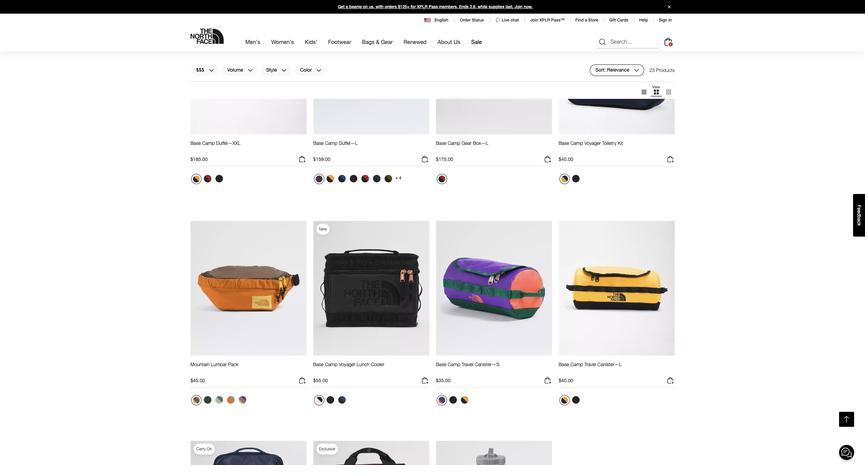 Task type: locate. For each thing, give the bounding box(es) containing it.
$45.00 button
[[191, 377, 306, 388]]

camp for base camp duffel—xxl
[[202, 140, 215, 146]]

23 products status
[[650, 64, 675, 76]]

products
[[656, 67, 675, 73]]

shady blue/aviator navy image
[[338, 397, 346, 404]]

travel left canister—s
[[462, 362, 474, 368]]

store
[[588, 18, 599, 23]]

gear left box—l
[[462, 140, 472, 146]]

black currant purple/tnf black image
[[316, 176, 323, 183]]

view button
[[650, 85, 663, 100]]

tnf black/tnf white image right tnf blue/tnf black option
[[350, 175, 357, 183]]

sign in button
[[659, 18, 672, 23]]

bags
[[362, 39, 375, 45]]

travel for canister—l
[[585, 362, 596, 368]]

gear
[[381, 39, 393, 45], [462, 140, 472, 146]]

dark sage/misty sage image
[[215, 397, 223, 404]]

1 vertical spatial voyager
[[339, 362, 356, 368]]

$choose color$ option group
[[191, 173, 225, 187], [313, 173, 395, 187], [559, 173, 582, 187], [191, 395, 249, 408], [313, 395, 348, 408], [436, 395, 471, 408], [559, 395, 582, 408]]

camp up $55.00
[[325, 362, 338, 368]]

camp left duffel—l
[[325, 140, 338, 146]]

sort: relevance button
[[590, 64, 644, 76]]

sale link
[[471, 33, 482, 51]]

with
[[376, 4, 384, 9]]

0 horizontal spatial voyager
[[339, 362, 356, 368]]

kids' link
[[305, 33, 317, 51]]

b
[[857, 216, 862, 218]]

2 travel from the left
[[585, 362, 596, 368]]

tnf red/tnf black image
[[361, 175, 369, 183], [439, 176, 445, 183]]

camp for base camp voyager toiletry kit
[[571, 140, 583, 146]]

TNF Green/TNF Purple/Radiant Orange radio
[[437, 396, 447, 406]]

camp inside base camp travel canister—l button
[[571, 362, 583, 368]]

us
[[454, 39, 461, 45]]

tnf red/tnf black radio left summit navy/tnf black radio on the left top of page
[[360, 173, 371, 184]]

tnf black/tnf white image
[[350, 175, 357, 183], [327, 397, 334, 404], [449, 397, 457, 404]]

close image
[[665, 5, 674, 8]]

summit gold/tnf black image for $185.00
[[193, 176, 200, 183]]

voyager left toiletry
[[585, 140, 601, 146]]

find a store
[[576, 18, 599, 23]]

xplr right for
[[417, 4, 428, 9]]

camp for base camp voyager lunch cooler
[[325, 362, 338, 368]]

tnf black/tnf white image for base camp duffel—l
[[572, 175, 580, 183]]

1 vertical spatial a
[[585, 18, 587, 23]]

1 horizontal spatial xplr
[[540, 18, 550, 23]]

camp inside base camp travel canister—s button
[[448, 362, 460, 368]]

help
[[640, 18, 648, 23]]

sort:
[[596, 67, 606, 73]]

1 vertical spatial $40.00
[[559, 378, 574, 384]]

$choose color$ option group for base camp voyager lunch cooler
[[313, 395, 348, 408]]

base for base camp voyager toiletry kit
[[559, 140, 569, 146]]

a up k
[[857, 218, 862, 221]]

0 horizontal spatial tnf black/tnf white image
[[327, 397, 334, 404]]

last.
[[506, 4, 514, 9]]

camp
[[202, 140, 215, 146], [325, 140, 338, 146], [448, 140, 460, 146], [571, 140, 583, 146], [325, 362, 338, 368], [448, 362, 460, 368], [571, 362, 583, 368]]

base camp travel canister—s button
[[436, 362, 500, 374]]

1 vertical spatial join
[[531, 18, 539, 23]]

get a beanie on us, with orders $125+ for xplr pass members. ends 2.6, while supplies last. join now. link
[[0, 0, 865, 14]]

tnf black/tnf white image
[[215, 175, 223, 183], [572, 175, 580, 183], [572, 397, 580, 404]]

$choose color$ option group for base camp travel canister—l
[[559, 395, 582, 408]]

volume
[[227, 67, 243, 73]]

a right 'find'
[[585, 18, 587, 23]]

$175.00
[[436, 156, 453, 162]]

a
[[346, 4, 348, 9], [585, 18, 587, 23], [857, 218, 862, 221]]

1 horizontal spatial voyager
[[585, 140, 601, 146]]

new
[[319, 227, 327, 232]]

a right get
[[346, 4, 348, 9]]

1 $40.00 from the top
[[559, 156, 574, 162]]

4
[[399, 176, 402, 181]]

pine needle camo embroidery small print/pine needle image
[[204, 397, 211, 404]]

$40.00 button
[[559, 155, 675, 167], [559, 377, 675, 388]]

0 horizontal spatial gear
[[381, 39, 393, 45]]

the north face home page image
[[191, 29, 224, 44]]

tnf black/tnf white image for base camp voyager lunch cooler
[[572, 397, 580, 404]]

join down now.
[[531, 18, 539, 23]]

tnf black/tnf white radio for base camp travel canister—s
[[571, 395, 581, 406]]

0 horizontal spatial travel
[[462, 362, 474, 368]]

1 travel from the left
[[462, 362, 474, 368]]

$40.00 for base camp travel canister—l
[[559, 378, 574, 384]]

travel left canister—l
[[585, 362, 596, 368]]

footwear
[[328, 39, 351, 45]]

carry
[[196, 447, 206, 452]]

tnf red/tnf black radio down $185.00
[[202, 173, 213, 184]]

camp up $185.00
[[202, 140, 215, 146]]

0 horizontal spatial tnf black/tnf white radio
[[214, 173, 225, 184]]

23 products
[[650, 67, 675, 73]]

on
[[363, 4, 368, 9]]

join xplr pass™ link
[[531, 18, 565, 23]]

view
[[653, 85, 660, 89]]

relevance
[[607, 67, 630, 73]]

voyager inside button
[[339, 362, 356, 368]]

base for base camp travel canister—l
[[559, 362, 569, 368]]

base camp voyager toiletry kit
[[559, 140, 623, 146]]

base camp voyager toiletry kit button
[[559, 140, 623, 153]]

$choose color$ option group for mountain lumbar pack
[[191, 395, 249, 408]]

voyager inside "button"
[[585, 140, 601, 146]]

base camp gear box—l
[[436, 140, 489, 146]]

+ 4
[[396, 176, 402, 181]]

tnf black/tnf white image right tnf black/rose gold image
[[327, 397, 334, 404]]

1 horizontal spatial summit gold/tnf black image
[[461, 397, 469, 404]]

live chat button
[[495, 17, 520, 23]]

travel for canister—s
[[462, 362, 474, 368]]

gear inside button
[[462, 140, 472, 146]]

summit gold/tnf black image
[[193, 176, 200, 183], [461, 397, 469, 404], [561, 397, 568, 404]]

c
[[857, 221, 862, 223]]

live chat
[[502, 18, 519, 23]]

0 vertical spatial join
[[515, 4, 523, 9]]

black currant purple/dusk purple/yellow silt image
[[239, 397, 246, 404]]

1 vertical spatial gear
[[462, 140, 472, 146]]

TNF Black/Rose Gold radio
[[314, 396, 324, 406]]

1 e from the top
[[857, 208, 862, 210]]

$55.00 button
[[313, 377, 429, 388]]

summit navy/summit gold image
[[561, 176, 568, 183]]

k
[[857, 223, 862, 226]]

camp left toiletry
[[571, 140, 583, 146]]

0 vertical spatial $40.00
[[559, 156, 574, 162]]

tnf black/tnf white image right tnf green/tnf purple/radiant orange radio
[[449, 397, 457, 404]]

join right last.
[[515, 4, 523, 9]]

voyager left lunch on the left bottom
[[339, 362, 356, 368]]

base for base camp duffel—xxl
[[191, 140, 201, 146]]

on
[[207, 447, 212, 452]]

pass™
[[551, 18, 565, 23]]

tnf black/tnf white radio right tnf red/tnf black image
[[214, 173, 225, 184]]

camp inside base camp gear box—l button
[[448, 140, 460, 146]]

TNF Red/TNF Black radio
[[202, 173, 213, 184], [360, 173, 371, 184]]

camp inside the base camp voyager lunch cooler button
[[325, 362, 338, 368]]

$choose color$ option group for base camp duffel—xxl
[[191, 173, 225, 187]]

0 horizontal spatial summit gold/tnf black image
[[193, 176, 200, 183]]

camp left canister—l
[[571, 362, 583, 368]]

1 horizontal spatial tnf black/tnf white radio
[[325, 395, 336, 406]]

e up b
[[857, 210, 862, 213]]

2 $40.00 button from the top
[[559, 377, 675, 388]]

tnf black/tnf white radio right tnf black/rose gold image
[[325, 395, 336, 406]]

duffel—l
[[339, 140, 358, 146]]

tnf red/tnf black image down $175.00
[[439, 176, 445, 183]]

2 vertical spatial a
[[857, 218, 862, 221]]

0 vertical spatial gear
[[381, 39, 393, 45]]

sign in
[[659, 18, 672, 23]]

2 $40.00 from the top
[[559, 378, 574, 384]]

Summit Navy/TNF Black radio
[[371, 173, 382, 184]]

camp inside base camp voyager toiletry kit "button"
[[571, 140, 583, 146]]

1 horizontal spatial a
[[585, 18, 587, 23]]

join
[[515, 4, 523, 9], [531, 18, 539, 23]]

borealis water bottle holder image
[[436, 441, 552, 465]]

base camp gear box—l image
[[436, 0, 552, 135]]

TNF Black/TNF White radio
[[348, 173, 359, 184], [571, 173, 581, 184], [571, 395, 581, 406]]

volume button
[[222, 64, 258, 76]]

cooler
[[371, 362, 384, 368]]

xplr
[[417, 4, 428, 9], [540, 18, 550, 23]]

Summit Gold/TNF Black radio
[[325, 173, 336, 184], [191, 174, 201, 184], [459, 395, 470, 406], [560, 396, 570, 406]]

TNF Black/TNF White radio
[[214, 173, 225, 184], [325, 395, 336, 406], [448, 395, 459, 406]]

color
[[300, 67, 312, 73]]

xplr left pass™
[[540, 18, 550, 23]]

0 vertical spatial $40.00 button
[[559, 155, 675, 167]]

$40.00 button down kit at the top right of the page
[[559, 155, 675, 167]]

help link
[[640, 18, 648, 23]]

0 horizontal spatial a
[[346, 4, 348, 9]]

camp inside base camp duffel—l button
[[325, 140, 338, 146]]

carry on
[[196, 447, 212, 452]]

2 horizontal spatial summit gold/tnf black image
[[561, 397, 568, 404]]

find a store link
[[576, 18, 599, 23]]

kit
[[618, 140, 623, 146]]

$40.00
[[559, 156, 574, 162], [559, 378, 574, 384]]

while
[[478, 4, 488, 9]]

$40.00 up summit navy/summit gold icon
[[559, 156, 574, 162]]

1 vertical spatial $40.00 button
[[559, 377, 675, 388]]

mountain lumbar pack
[[191, 362, 238, 368]]

e up d
[[857, 208, 862, 210]]

1 horizontal spatial travel
[[585, 362, 596, 368]]

almond butter/mandarin image
[[227, 397, 235, 404]]

$40.00 button down canister—l
[[559, 377, 675, 388]]

for
[[411, 4, 416, 9]]

canister—s
[[475, 362, 500, 368]]

1 $40.00 button from the top
[[559, 155, 675, 167]]

2 horizontal spatial tnf black/tnf white image
[[449, 397, 457, 404]]

2 horizontal spatial a
[[857, 218, 862, 221]]

new taupe green printtnf black image
[[385, 175, 392, 183]]

mountain lumbar pack image
[[191, 221, 306, 356]]

2 tnf red/tnf black radio from the left
[[360, 173, 371, 184]]

base camp gear box—l button
[[436, 140, 489, 153]]

men's
[[245, 39, 260, 45]]

$45.00
[[191, 378, 205, 384]]

2 horizontal spatial tnf black/tnf white radio
[[448, 395, 459, 406]]

camp inside 'base camp duffel—xxl' button
[[202, 140, 215, 146]]

camp up $35.00
[[448, 362, 460, 368]]

0 vertical spatial a
[[346, 4, 348, 9]]

tnf black/tnf white radio for base camp gear box—l
[[571, 173, 581, 184]]

tnf black/tnf white radio right tnf green/tnf purple/radiant orange radio
[[448, 395, 459, 406]]

$40.00 down base camp travel canister—l button
[[559, 378, 574, 384]]

Black Currant Purple/TNF Black radio
[[314, 174, 324, 184]]

order status link
[[460, 18, 484, 23]]

e
[[857, 208, 862, 210], [857, 210, 862, 213]]

1 horizontal spatial tnf red/tnf black image
[[439, 176, 445, 183]]

tnf red/tnf black image left summit navy/tnf black radio on the left top of page
[[361, 175, 369, 183]]

base camp voyager lunch cooler
[[313, 362, 384, 368]]

0 horizontal spatial xplr
[[417, 4, 428, 9]]

bags & gear
[[362, 39, 393, 45]]

base inside "button"
[[559, 140, 569, 146]]

gear right &
[[381, 39, 393, 45]]

a for beanie
[[346, 4, 348, 9]]

0 vertical spatial voyager
[[585, 140, 601, 146]]

about us link
[[438, 33, 461, 51]]

1 horizontal spatial gear
[[462, 140, 472, 146]]

TNF Red/TNF Black radio
[[437, 174, 447, 184]]

camp up $175.00
[[448, 140, 460, 146]]

$175.00 button
[[436, 155, 552, 167]]

1 horizontal spatial tnf red/tnf black radio
[[360, 173, 371, 184]]

0 horizontal spatial tnf red/tnf black radio
[[202, 173, 213, 184]]

summit gold/tnf black image
[[327, 175, 334, 183]]



Task type: describe. For each thing, give the bounding box(es) containing it.
0 horizontal spatial join
[[515, 4, 523, 9]]

2.6,
[[470, 4, 477, 9]]

$$$
[[196, 67, 204, 73]]

english link
[[425, 17, 449, 23]]

f
[[857, 205, 862, 208]]

a for store
[[585, 18, 587, 23]]

Dark Sage/Misty Sage radio
[[214, 395, 225, 406]]

women's link
[[271, 33, 294, 51]]

Shady Blue/Aviator Navy radio
[[337, 395, 347, 406]]

members.
[[439, 4, 458, 9]]

f e e d b a c k
[[857, 205, 862, 226]]

mountain
[[191, 362, 210, 368]]

gift cards link
[[609, 18, 629, 23]]

Almond Butter/Mandarin radio
[[225, 395, 236, 406]]

base camp travel canister—l button
[[559, 362, 622, 374]]

base camp voyager toiletry kit image
[[559, 0, 675, 135]]

explore fusebox—l image
[[313, 441, 429, 465]]

$159.00 button
[[313, 155, 429, 167]]

tnf red/tnf black image
[[204, 175, 211, 183]]

+ 4 button
[[395, 173, 403, 183]]

$125+
[[398, 4, 410, 9]]

base camp travel canister—s
[[436, 362, 500, 368]]

pack
[[228, 362, 238, 368]]

2 e from the top
[[857, 210, 862, 213]]

now.
[[524, 4, 533, 9]]

exclusive
[[319, 447, 335, 452]]

summit gold/tnf black image for $40.00
[[561, 397, 568, 404]]

english
[[435, 18, 449, 23]]

women's
[[271, 39, 294, 45]]

order status
[[460, 18, 484, 23]]

$185.00 button
[[191, 155, 306, 167]]

base for base camp gear box—l
[[436, 140, 447, 146]]

color button
[[294, 64, 326, 76]]

$185.00
[[191, 156, 208, 162]]

Black Currant Purple/Dusk Purple/Yellow Silt radio
[[237, 395, 248, 406]]

gear for &
[[381, 39, 393, 45]]

1 horizontal spatial join
[[531, 18, 539, 23]]

$55.00
[[313, 378, 328, 384]]

voyager for lunch
[[339, 362, 356, 368]]

get
[[338, 4, 345, 9]]

find
[[576, 18, 584, 23]]

1
[[670, 43, 672, 46]]

camp for base camp travel canister—l
[[571, 362, 583, 368]]

tnf black/tnf white image for base camp travel canister—s
[[449, 397, 457, 404]]

tnf red/tnf black image inside radio
[[439, 176, 445, 183]]

$35.00
[[436, 378, 451, 384]]

base camp travel canister—l
[[559, 362, 622, 368]]

duffel—xxl
[[216, 140, 241, 146]]

search all image
[[599, 38, 607, 46]]

Summit Navy/Summit Gold radio
[[560, 174, 570, 184]]

ends
[[459, 4, 469, 9]]

chat
[[511, 18, 519, 23]]

1 tnf red/tnf black radio from the left
[[202, 173, 213, 184]]

base camp travel canister—l image
[[559, 221, 675, 356]]

footwear link
[[328, 33, 351, 51]]

1 horizontal spatial tnf black/tnf white image
[[350, 175, 357, 183]]

sale
[[471, 39, 482, 45]]

view list box
[[638, 85, 675, 100]]

gear for camp
[[462, 140, 472, 146]]

tnf green/tnf purple/radiant orange image
[[439, 397, 445, 404]]

gift
[[609, 18, 616, 23]]

base camp duffel—l button
[[313, 140, 358, 153]]

sort: relevance
[[596, 67, 630, 73]]

base camp duffel—xxl
[[191, 140, 241, 146]]

base camp duffel—l
[[313, 140, 358, 146]]

men's link
[[245, 33, 260, 51]]

tnf black/tnf white radio for base camp travel canister—s
[[448, 395, 459, 406]]

style
[[266, 67, 277, 73]]

beanie
[[349, 4, 362, 9]]

join xplr pass™
[[531, 18, 565, 23]]

summit navy/tnf black image
[[373, 175, 381, 183]]

tnf black/rose gold image
[[316, 397, 323, 404]]

Desert Rust/Bipartisan Brown/Yellow Silt radio
[[191, 396, 201, 406]]

Search search field
[[597, 35, 659, 49]]

0 vertical spatial xplr
[[417, 4, 428, 9]]

desert rust/bipartisan brown/yellow silt image
[[193, 397, 200, 404]]

live
[[502, 18, 510, 23]]

back to top image
[[843, 415, 851, 424]]

renewed link
[[404, 33, 427, 51]]

base camp voyager lunch cooler image
[[313, 221, 429, 356]]

voyager for toiletry
[[585, 140, 601, 146]]

$40.00 button for toiletry
[[559, 155, 675, 167]]

orders
[[385, 4, 397, 9]]

sign
[[659, 18, 668, 23]]

base for base camp travel canister—s
[[436, 362, 447, 368]]

base for base camp voyager lunch cooler
[[313, 362, 324, 368]]

order
[[460, 18, 471, 23]]

toiletry
[[602, 140, 617, 146]]

tnf black/tnf white image for base camp voyager lunch cooler
[[327, 397, 334, 404]]

bags & gear link
[[362, 33, 393, 51]]

tnf blue/tnf black image
[[338, 175, 346, 183]]

0 horizontal spatial tnf red/tnf black image
[[361, 175, 369, 183]]

$choose color$ option group for base camp voyager toiletry kit
[[559, 173, 582, 187]]

TNF Blue/TNF Black radio
[[337, 173, 347, 184]]

gift cards
[[609, 18, 629, 23]]

base camp duffel—xxl button
[[191, 140, 241, 153]]

+
[[396, 176, 398, 181]]

base camp duffel—l image
[[313, 0, 429, 135]]

pass
[[429, 4, 438, 9]]

$choose color$ option group for base camp travel canister—s
[[436, 395, 471, 408]]

a inside 'button'
[[857, 218, 862, 221]]

base camp voyager travel pack image
[[191, 441, 306, 465]]

in
[[669, 18, 672, 23]]

$159.00
[[313, 156, 331, 162]]

camp for base camp duffel—l
[[325, 140, 338, 146]]

tnf black/tnf white radio for base camp voyager lunch cooler
[[325, 395, 336, 406]]

Pine Needle Camo Embroidery Small Print/Pine Needle radio
[[202, 395, 213, 406]]

base camp travel canister—s image
[[436, 221, 552, 356]]

supplies
[[489, 4, 505, 9]]

get a beanie on us, with orders $125+ for xplr pass members. ends 2.6, while supplies last. join now.
[[338, 4, 533, 9]]

d
[[857, 213, 862, 216]]

status
[[472, 18, 484, 23]]

$40.00 for base camp voyager toiletry kit
[[559, 156, 574, 162]]

f e e d b a c k button
[[853, 194, 865, 237]]

$35.00 button
[[436, 377, 552, 388]]

lumbar
[[211, 362, 227, 368]]

box—l
[[473, 140, 489, 146]]

camp for base camp travel canister—s
[[448, 362, 460, 368]]

base camp duffel—xxl image
[[191, 0, 306, 135]]

$40.00 button for canister—l
[[559, 377, 675, 388]]

about
[[438, 39, 452, 45]]

camp for base camp gear box—l
[[448, 140, 460, 146]]

cards
[[617, 18, 629, 23]]

base for base camp duffel—l
[[313, 140, 324, 146]]

New Taupe Green PrintTNF Black radio
[[383, 173, 394, 184]]

1 vertical spatial xplr
[[540, 18, 550, 23]]

tnf black/tnf white image inside radio
[[215, 175, 223, 183]]

kids'
[[305, 39, 317, 45]]



Task type: vqa. For each thing, say whether or not it's contained in the screenshot.
Up
no



